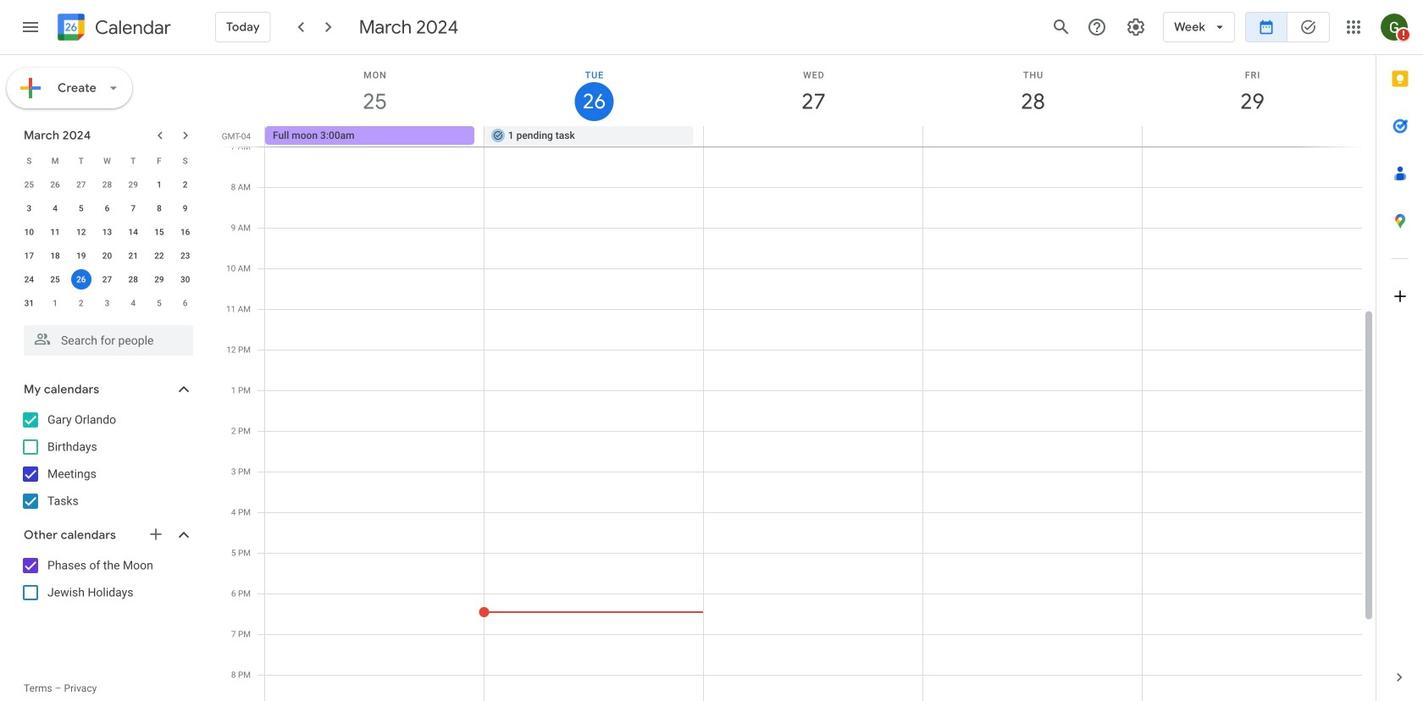 Task type: locate. For each thing, give the bounding box(es) containing it.
april 2 element
[[71, 293, 91, 313]]

heading
[[92, 17, 171, 38]]

april 3 element
[[97, 293, 117, 313]]

tab list
[[1377, 55, 1423, 654]]

13 element
[[97, 222, 117, 242]]

22 element
[[149, 246, 169, 266]]

19 element
[[71, 246, 91, 266]]

23 element
[[175, 246, 195, 266]]

row
[[258, 126, 1376, 147], [16, 149, 198, 173], [16, 173, 198, 197], [16, 197, 198, 220], [16, 220, 198, 244], [16, 244, 198, 268], [16, 268, 198, 291], [16, 291, 198, 315]]

12 element
[[71, 222, 91, 242]]

24 element
[[19, 269, 39, 290]]

31 element
[[19, 293, 39, 313]]

21 element
[[123, 246, 143, 266]]

february 25 element
[[19, 175, 39, 195]]

26, today element
[[71, 269, 91, 290]]

27 element
[[97, 269, 117, 290]]

grid
[[217, 55, 1376, 702]]

february 29 element
[[123, 175, 143, 195]]

30 element
[[175, 269, 195, 290]]

18 element
[[45, 246, 65, 266]]

calendar element
[[54, 10, 171, 47]]

10 element
[[19, 222, 39, 242]]

march 2024 grid
[[16, 149, 198, 315]]

None search field
[[0, 319, 210, 356]]

25 element
[[45, 269, 65, 290]]

my calendars list
[[3, 407, 210, 515]]

1 element
[[149, 175, 169, 195]]

6 element
[[97, 198, 117, 219]]

15 element
[[149, 222, 169, 242]]

row group
[[16, 173, 198, 315]]

february 27 element
[[71, 175, 91, 195]]

28 element
[[123, 269, 143, 290]]

11 element
[[45, 222, 65, 242]]

cell
[[704, 126, 923, 147], [923, 126, 1142, 147], [1142, 126, 1361, 147], [68, 268, 94, 291]]



Task type: vqa. For each thing, say whether or not it's contained in the screenshot.
8 "element"
yes



Task type: describe. For each thing, give the bounding box(es) containing it.
settings menu image
[[1126, 17, 1146, 37]]

cell inside march 2024 grid
[[68, 268, 94, 291]]

14 element
[[123, 222, 143, 242]]

Search for people text field
[[34, 325, 183, 356]]

february 26 element
[[45, 175, 65, 195]]

4 element
[[45, 198, 65, 219]]

29 element
[[149, 269, 169, 290]]

april 5 element
[[149, 293, 169, 313]]

add other calendars image
[[147, 526, 164, 543]]

8 element
[[149, 198, 169, 219]]

other calendars list
[[3, 552, 210, 607]]

9 element
[[175, 198, 195, 219]]

3 element
[[19, 198, 39, 219]]

heading inside calendar element
[[92, 17, 171, 38]]

february 28 element
[[97, 175, 117, 195]]

20 element
[[97, 246, 117, 266]]

april 6 element
[[175, 293, 195, 313]]

17 element
[[19, 246, 39, 266]]

16 element
[[175, 222, 195, 242]]

april 1 element
[[45, 293, 65, 313]]

2 element
[[175, 175, 195, 195]]

april 4 element
[[123, 293, 143, 313]]

main drawer image
[[20, 17, 41, 37]]

7 element
[[123, 198, 143, 219]]

5 element
[[71, 198, 91, 219]]



